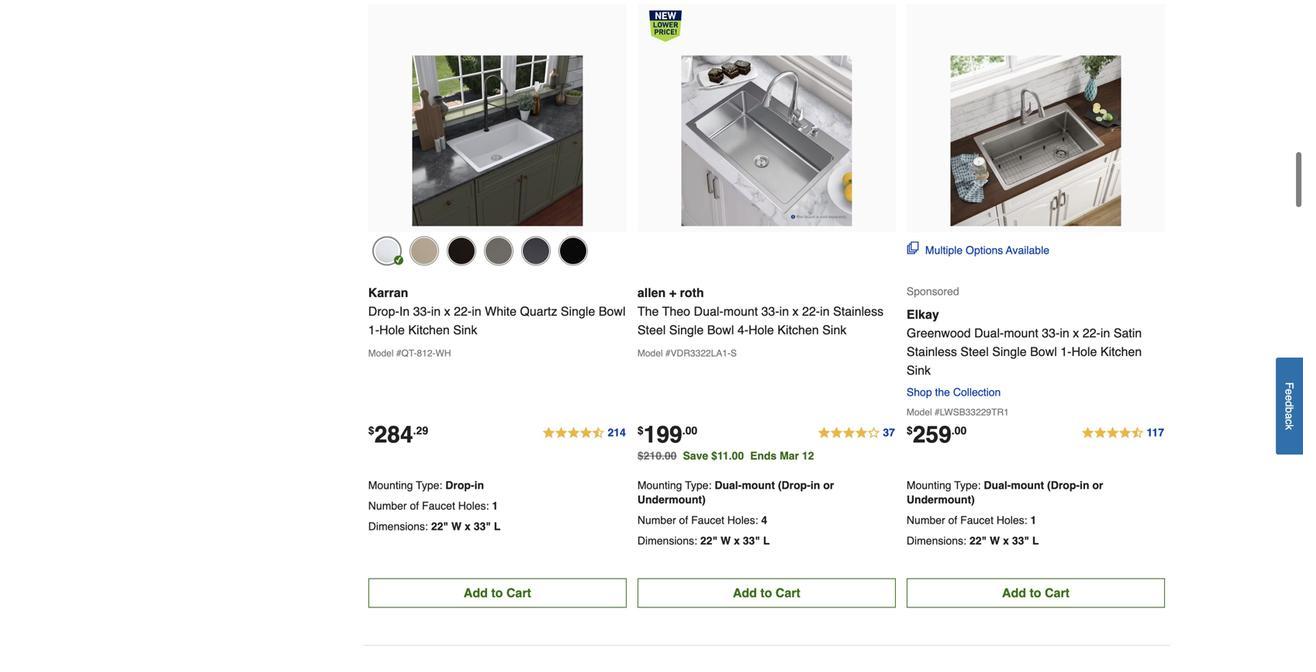 Task type: locate. For each thing, give the bounding box(es) containing it.
d
[[1284, 401, 1296, 407]]

4-
[[738, 323, 749, 337]]

0 horizontal spatial cart
[[507, 586, 531, 600]]

1 horizontal spatial 4.5 stars image
[[1081, 424, 1166, 443]]

2 horizontal spatial kitchen
[[1101, 344, 1142, 359]]

2 4.5 stars image from the left
[[1081, 424, 1166, 443]]

.00 for 259
[[952, 424, 967, 437]]

dual- down the $11.00 at the bottom of page
[[715, 479, 742, 491]]

2 mounting type: from the left
[[907, 479, 981, 491]]

x
[[444, 304, 451, 318], [793, 304, 799, 318], [1073, 326, 1080, 340], [465, 520, 471, 533], [734, 535, 740, 547], [1003, 535, 1010, 547]]

33- inside karran drop-in 33-in x 22-in white quartz single bowl 1-hole kitchen sink
[[413, 304, 431, 318]]

0 vertical spatial steel
[[638, 323, 666, 337]]

.00 for 199
[[683, 424, 698, 437]]

0 horizontal spatial 22-
[[454, 304, 472, 318]]

2 add to cart button from the left
[[638, 578, 896, 608]]

karran drop-in 33-in x 22-in white quartz single bowl 1-hole kitchen sink
[[368, 285, 626, 337]]

sink inside allen + roth the theo dual-mount 33-in x 22-in stainless steel single bowl 4-hole kitchen sink
[[823, 323, 847, 337]]

1 dual-mount (drop-in or undermount) from the left
[[638, 479, 834, 506]]

812-
[[417, 348, 436, 359]]

33"
[[474, 520, 491, 533], [743, 535, 760, 547], [1013, 535, 1030, 547]]

0 horizontal spatial stainless
[[834, 304, 884, 318]]

dual- down roth
[[694, 304, 724, 318]]

$ inside the $ 199 .00
[[638, 424, 644, 437]]

1 horizontal spatial to
[[761, 586, 773, 600]]

3 type: from the left
[[955, 479, 981, 491]]

2 horizontal spatial add
[[1003, 586, 1027, 600]]

roth
[[680, 285, 704, 300]]

2 type: from the left
[[685, 479, 712, 491]]

2 horizontal spatial bowl
[[1031, 344, 1058, 359]]

1 vertical spatial 1-
[[1061, 344, 1072, 359]]

.00 inside "$ 259 .00"
[[952, 424, 967, 437]]

1 horizontal spatial or
[[1093, 479, 1104, 491]]

0 horizontal spatial number of faucet holes: 1
[[368, 500, 498, 512]]

cart
[[507, 586, 531, 600], [776, 586, 801, 600], [1045, 586, 1070, 600]]

hole
[[379, 323, 405, 337], [749, 323, 774, 337], [1072, 344, 1098, 359]]

0 horizontal spatial add
[[464, 586, 488, 600]]

1 cart from the left
[[507, 586, 531, 600]]

undermount) up number of faucet holes: 4
[[638, 493, 706, 506]]

model down shop
[[907, 407, 932, 418]]

2 .00 from the left
[[952, 424, 967, 437]]

lwsb33229tr1
[[940, 407, 1009, 418]]

1 horizontal spatial 33"
[[743, 535, 760, 547]]

2 undermount) from the left
[[907, 493, 975, 506]]

0 horizontal spatial .00
[[683, 424, 698, 437]]

3 add to cart button from the left
[[907, 578, 1166, 608]]

dimensions:
[[368, 520, 428, 533], [638, 535, 698, 547], [907, 535, 967, 547]]

kitchen down 'satin'
[[1101, 344, 1142, 359]]

1 horizontal spatial cart
[[776, 586, 801, 600]]

2 horizontal spatial faucet
[[961, 514, 994, 526]]

actual price $284.29 element
[[368, 421, 428, 448]]

type: down save
[[685, 479, 712, 491]]

model for steel
[[638, 348, 663, 359]]

1 horizontal spatial single
[[670, 323, 704, 337]]

1 4.5 stars image from the left
[[542, 424, 627, 443]]

1 horizontal spatial number of faucet holes: 1
[[907, 514, 1037, 526]]

mount
[[724, 304, 758, 318], [1004, 326, 1039, 340], [742, 479, 775, 491], [1011, 479, 1045, 491]]

3 add from the left
[[1003, 586, 1027, 600]]

single down the theo
[[670, 323, 704, 337]]

0 horizontal spatial hole
[[379, 323, 405, 337]]

# down the theo
[[666, 348, 671, 359]]

1 horizontal spatial sink
[[823, 323, 847, 337]]

0 horizontal spatial 4.5 stars image
[[542, 424, 627, 443]]

33- inside elkay greenwood dual-mount 33-in x 22-in satin stainless steel single bowl 1-hole kitchen sink
[[1042, 326, 1060, 340]]

3 cart from the left
[[1045, 586, 1070, 600]]

dual-mount (drop-in or undermount)
[[638, 479, 834, 506], [907, 479, 1104, 506]]

$
[[368, 424, 374, 437], [638, 424, 644, 437], [907, 424, 913, 437]]

2 horizontal spatial sink
[[907, 363, 931, 377]]

shop
[[907, 386, 932, 398]]

0 horizontal spatial kitchen
[[408, 323, 450, 337]]

type: down .29
[[416, 479, 443, 491]]

steel down greenwood
[[961, 344, 989, 359]]

$ inside $ 284 .29
[[368, 424, 374, 437]]

sink inside elkay greenwood dual-mount 33-in x 22-in satin stainless steel single bowl 1-hole kitchen sink
[[907, 363, 931, 377]]

1
[[492, 500, 498, 512], [1031, 514, 1037, 526]]

+
[[670, 285, 677, 300]]

0 horizontal spatial 33"
[[474, 520, 491, 533]]

add to cart button
[[368, 578, 627, 608], [638, 578, 896, 608], [907, 578, 1166, 608]]

or down '4 stars' image
[[824, 479, 834, 491]]

bowl inside elkay greenwood dual-mount 33-in x 22-in satin stainless steel single bowl 1-hole kitchen sink
[[1031, 344, 1058, 359]]

1 $ from the left
[[368, 424, 374, 437]]

1 (drop- from the left
[[778, 479, 811, 491]]

shop the collection
[[907, 386, 1001, 398]]

allen + roth the theo dual-mount 33-in x 22-in stainless steel single bowl 4-hole kitchen sink image
[[682, 55, 852, 226]]

0 horizontal spatial to
[[491, 586, 503, 600]]

single up collection
[[993, 344, 1027, 359]]

1 vertical spatial bowl
[[707, 323, 734, 337]]

karran drop-in 33-in x 22-in white quartz single bowl 1-hole kitchen sink image
[[412, 55, 583, 226]]

(drop- for 4
[[778, 479, 811, 491]]

2 horizontal spatial number
[[907, 514, 946, 526]]

or
[[824, 479, 834, 491], [1093, 479, 1104, 491]]

0 horizontal spatial drop-
[[368, 304, 399, 318]]

1 horizontal spatial mounting type:
[[907, 479, 981, 491]]

stainless inside allen + roth the theo dual-mount 33-in x 22-in stainless steel single bowl 4-hole kitchen sink
[[834, 304, 884, 318]]

or for 1
[[1093, 479, 1104, 491]]

stainless left elkay
[[834, 304, 884, 318]]

0 horizontal spatial bowl
[[599, 304, 626, 318]]

dimensions: 22" w x  33" l
[[368, 520, 501, 533], [638, 535, 770, 547], [907, 535, 1039, 547]]

$11.00
[[712, 450, 744, 462]]

2 vertical spatial single
[[993, 344, 1027, 359]]

2 horizontal spatial cart
[[1045, 586, 1070, 600]]

$ inside "$ 259 .00"
[[907, 424, 913, 437]]

0 horizontal spatial 1
[[492, 500, 498, 512]]

add to cart for first add to cart "button"
[[464, 586, 531, 600]]

stainless down greenwood
[[907, 344, 957, 359]]

1 horizontal spatial drop-
[[446, 479, 475, 491]]

2 horizontal spatial mounting
[[907, 479, 952, 491]]

$210.00 save $11.00 ends mar 12
[[638, 450, 814, 462]]

actual price $199.00 element
[[638, 421, 698, 448]]

number of faucet holes: 1 for dual-mount (drop-in or undermount)
[[907, 514, 1037, 526]]

2 to from the left
[[761, 586, 773, 600]]

0 horizontal spatial add to cart button
[[368, 578, 627, 608]]

1 horizontal spatial 22"
[[701, 535, 718, 547]]

37 button
[[817, 424, 896, 443]]

or for 4
[[824, 479, 834, 491]]

mounting for number of faucet holes: 1
[[907, 479, 952, 491]]

single right quartz
[[561, 304, 595, 318]]

2 $ from the left
[[638, 424, 644, 437]]

e
[[1284, 389, 1296, 395], [1284, 395, 1296, 401]]

0 horizontal spatial model
[[368, 348, 394, 359]]

1 add to cart button from the left
[[368, 578, 627, 608]]

kitchen inside elkay greenwood dual-mount 33-in x 22-in satin stainless steel single bowl 1-hole kitchen sink
[[1101, 344, 1142, 359]]

0 horizontal spatial single
[[561, 304, 595, 318]]

2 horizontal spatial 33-
[[1042, 326, 1060, 340]]

to for 2nd add to cart "button" from the right
[[761, 586, 773, 600]]

117
[[1147, 426, 1165, 439]]

model left 'qt-'
[[368, 348, 394, 359]]

1 horizontal spatial steel
[[961, 344, 989, 359]]

1- inside elkay greenwood dual-mount 33-in x 22-in satin stainless steel single bowl 1-hole kitchen sink
[[1061, 344, 1072, 359]]

0 vertical spatial stainless
[[834, 304, 884, 318]]

undermount) down "$ 259 .00"
[[907, 493, 975, 506]]

mounting type: for number of faucet holes: 1
[[907, 479, 981, 491]]

1 add to cart from the left
[[464, 586, 531, 600]]

1 mounting from the left
[[368, 479, 413, 491]]

mounting down 259
[[907, 479, 952, 491]]

of
[[410, 500, 419, 512], [679, 514, 688, 526], [949, 514, 958, 526]]

2 horizontal spatial add to cart
[[1003, 586, 1070, 600]]

1 horizontal spatial add
[[733, 586, 757, 600]]

2 horizontal spatial 22-
[[1083, 326, 1101, 340]]

1 horizontal spatial bowl
[[707, 323, 734, 337]]

bowl inside karran drop-in 33-in x 22-in white quartz single bowl 1-hole kitchen sink
[[599, 304, 626, 318]]

2 horizontal spatial 22"
[[970, 535, 987, 547]]

model # qt-812-wh
[[368, 348, 451, 359]]

elkay greenwood dual-mount 33-in x 22-in satin stainless steel single bowl 1-hole kitchen sink image
[[951, 55, 1122, 226]]

allen + roth the theo dual-mount 33-in x 22-in stainless steel single bowl 4-hole kitchen sink
[[638, 285, 884, 337]]

.00 down 'model # lwsb33229tr1'
[[952, 424, 967, 437]]

22"
[[431, 520, 449, 533], [701, 535, 718, 547], [970, 535, 987, 547]]

1-
[[368, 323, 379, 337], [1061, 344, 1072, 359]]

4.5 stars image containing 214
[[542, 424, 627, 443]]

3 mounting from the left
[[907, 479, 952, 491]]

1 horizontal spatial dual-mount (drop-in or undermount)
[[907, 479, 1104, 506]]

0 horizontal spatial #
[[396, 348, 402, 359]]

sponsored
[[907, 285, 960, 297]]

l
[[494, 520, 501, 533], [763, 535, 770, 547], [1033, 535, 1039, 547]]

mounting down 284
[[368, 479, 413, 491]]

$ for 199
[[638, 424, 644, 437]]

mounting type:
[[638, 479, 712, 491], [907, 479, 981, 491]]

1 horizontal spatial hole
[[749, 323, 774, 337]]

1 horizontal spatial $
[[638, 424, 644, 437]]

sink inside karran drop-in 33-in x 22-in white quartz single bowl 1-hole kitchen sink
[[453, 323, 477, 337]]

stainless
[[834, 304, 884, 318], [907, 344, 957, 359]]

mounting type: down actual price $259.00 element
[[907, 479, 981, 491]]

1 horizontal spatial mounting
[[638, 479, 682, 491]]

undermount)
[[638, 493, 706, 506], [907, 493, 975, 506]]

284
[[374, 421, 413, 448]]

0 horizontal spatial sink
[[453, 323, 477, 337]]

3 $ from the left
[[907, 424, 913, 437]]

1 horizontal spatial undermount)
[[907, 493, 975, 506]]

$ 259 .00
[[907, 421, 967, 448]]

0 horizontal spatial dimensions: 22" w x  33" l
[[368, 520, 501, 533]]

1 horizontal spatial 22-
[[802, 304, 820, 318]]

1 horizontal spatial type:
[[685, 479, 712, 491]]

1 mounting type: from the left
[[638, 479, 712, 491]]

grey image
[[521, 236, 551, 266]]

model for hole
[[368, 348, 394, 359]]

1 for dual-mount (drop-in or undermount)
[[1031, 514, 1037, 526]]

faucet
[[422, 500, 455, 512], [692, 514, 725, 526], [961, 514, 994, 526]]

holes:
[[458, 500, 489, 512], [728, 514, 759, 526], [997, 514, 1028, 526]]

1 horizontal spatial kitchen
[[778, 323, 819, 337]]

steel inside elkay greenwood dual-mount 33-in x 22-in satin stainless steel single bowl 1-hole kitchen sink
[[961, 344, 989, 359]]

allen
[[638, 285, 666, 300]]

single
[[561, 304, 595, 318], [670, 323, 704, 337], [993, 344, 1027, 359]]

to for first add to cart "button"
[[491, 586, 503, 600]]

2 horizontal spatial w
[[990, 535, 1000, 547]]

1 e from the top
[[1284, 389, 1296, 395]]

# down the
[[935, 407, 940, 418]]

0 vertical spatial bowl
[[599, 304, 626, 318]]

2 or from the left
[[1093, 479, 1104, 491]]

1 horizontal spatial 33-
[[762, 304, 780, 318]]

to
[[491, 586, 503, 600], [761, 586, 773, 600], [1030, 586, 1042, 600]]

2 dual-mount (drop-in or undermount) from the left
[[907, 479, 1104, 506]]

type: down actual price $259.00 element
[[955, 479, 981, 491]]

mounting
[[368, 479, 413, 491], [638, 479, 682, 491], [907, 479, 952, 491]]

.00 inside the $ 199 .00
[[683, 424, 698, 437]]

bowl inside allen + roth the theo dual-mount 33-in x 22-in stainless steel single bowl 4-hole kitchen sink
[[707, 323, 734, 337]]

0 vertical spatial drop-
[[368, 304, 399, 318]]

2 horizontal spatial l
[[1033, 535, 1039, 547]]

type:
[[416, 479, 443, 491], [685, 479, 712, 491], [955, 479, 981, 491]]

0 horizontal spatial of
[[410, 500, 419, 512]]

1 undermount) from the left
[[638, 493, 706, 506]]

steel down the on the top of page
[[638, 323, 666, 337]]

single inside karran drop-in 33-in x 22-in white quartz single bowl 1-hole kitchen sink
[[561, 304, 595, 318]]

0 horizontal spatial dual-mount (drop-in or undermount)
[[638, 479, 834, 506]]

kitchen
[[408, 323, 450, 337], [778, 323, 819, 337], [1101, 344, 1142, 359]]

single inside allen + roth the theo dual-mount 33-in x 22-in stainless steel single bowl 4-hole kitchen sink
[[670, 323, 704, 337]]

e up d on the right bottom
[[1284, 389, 1296, 395]]

black image
[[559, 236, 588, 266]]

$ right 37
[[907, 424, 913, 437]]

3 to from the left
[[1030, 586, 1042, 600]]

1 horizontal spatial faucet
[[692, 514, 725, 526]]

1 horizontal spatial model
[[638, 348, 663, 359]]

# left 812-
[[396, 348, 402, 359]]

bisque image
[[410, 236, 439, 266]]

1 for drop-in
[[492, 500, 498, 512]]

2 horizontal spatial single
[[993, 344, 1027, 359]]

2 mounting from the left
[[638, 479, 682, 491]]

0 vertical spatial single
[[561, 304, 595, 318]]

1 vertical spatial stainless
[[907, 344, 957, 359]]

0 vertical spatial 1
[[492, 500, 498, 512]]

4.5 stars image containing 117
[[1081, 424, 1166, 443]]

1 horizontal spatial #
[[666, 348, 671, 359]]

1 horizontal spatial add to cart
[[733, 586, 801, 600]]

model down the on the top of page
[[638, 348, 663, 359]]

savings save $11.00 element
[[683, 450, 821, 462]]

0 horizontal spatial (drop-
[[778, 479, 811, 491]]

0 vertical spatial number of faucet holes: 1
[[368, 500, 498, 512]]

dual-
[[694, 304, 724, 318], [975, 326, 1004, 340], [715, 479, 742, 491], [984, 479, 1011, 491]]

259
[[913, 421, 952, 448]]

1 .00 from the left
[[683, 424, 698, 437]]

dual-mount (drop-in or undermount) for 4
[[638, 479, 834, 506]]

number
[[368, 500, 407, 512], [638, 514, 676, 526], [907, 514, 946, 526]]

f e e d b a c k
[[1284, 383, 1296, 430]]

add to cart for 1st add to cart "button" from right
[[1003, 586, 1070, 600]]

$ left .29
[[368, 424, 374, 437]]

2 add to cart from the left
[[733, 586, 801, 600]]

2 horizontal spatial 33"
[[1013, 535, 1030, 547]]

the
[[638, 304, 659, 318]]

0 horizontal spatial faucet
[[422, 500, 455, 512]]

0 vertical spatial 1-
[[368, 323, 379, 337]]

0 horizontal spatial type:
[[416, 479, 443, 491]]

22-
[[454, 304, 472, 318], [802, 304, 820, 318], [1083, 326, 1101, 340]]

0 horizontal spatial $
[[368, 424, 374, 437]]

ends mar 12 element
[[750, 450, 821, 462]]

2 horizontal spatial hole
[[1072, 344, 1098, 359]]

bowl
[[599, 304, 626, 318], [707, 323, 734, 337], [1031, 344, 1058, 359]]

1 to from the left
[[491, 586, 503, 600]]

0 horizontal spatial steel
[[638, 323, 666, 337]]

qt-
[[402, 348, 417, 359]]

4.5 stars image
[[542, 424, 627, 443], [1081, 424, 1166, 443]]

mounting for number of faucet holes: 4
[[638, 479, 682, 491]]

1 or from the left
[[824, 479, 834, 491]]

e up b
[[1284, 395, 1296, 401]]

x inside allen + roth the theo dual-mount 33-in x 22-in stainless steel single bowl 4-hole kitchen sink
[[793, 304, 799, 318]]

$ for 284
[[368, 424, 374, 437]]

or down 117 button at the right of the page
[[1093, 479, 1104, 491]]

37
[[883, 426, 895, 439]]

kitchen up 812-
[[408, 323, 450, 337]]

$ right 214
[[638, 424, 644, 437]]

single inside elkay greenwood dual-mount 33-in x 22-in satin stainless steel single bowl 1-hole kitchen sink
[[993, 344, 1027, 359]]

22- inside karran drop-in 33-in x 22-in white quartz single bowl 1-hole kitchen sink
[[454, 304, 472, 318]]

x inside elkay greenwood dual-mount 33-in x 22-in satin stainless steel single bowl 1-hole kitchen sink
[[1073, 326, 1080, 340]]

0 horizontal spatial 22"
[[431, 520, 449, 533]]

undermount) for number of faucet holes: 1
[[907, 493, 975, 506]]

dual-mount (drop-in or undermount) for 1
[[907, 479, 1104, 506]]

2 horizontal spatial add to cart button
[[907, 578, 1166, 608]]

in
[[431, 304, 441, 318], [472, 304, 482, 318], [780, 304, 789, 318], [820, 304, 830, 318], [1060, 326, 1070, 340], [1101, 326, 1111, 340], [475, 479, 484, 491], [811, 479, 821, 491], [1080, 479, 1090, 491]]

add to cart
[[464, 586, 531, 600], [733, 586, 801, 600], [1003, 586, 1070, 600]]

mounting down $210.00
[[638, 479, 682, 491]]

1 horizontal spatial 1
[[1031, 514, 1037, 526]]

0 horizontal spatial mounting
[[368, 479, 413, 491]]

mounting type: down $210.00
[[638, 479, 712, 491]]

number of faucet holes: 1
[[368, 500, 498, 512], [907, 514, 1037, 526]]

.00
[[683, 424, 698, 437], [952, 424, 967, 437]]

b
[[1284, 407, 1296, 413]]

add
[[464, 586, 488, 600], [733, 586, 757, 600], [1003, 586, 1027, 600]]

3 add to cart from the left
[[1003, 586, 1070, 600]]

4
[[762, 514, 768, 526]]

(drop- for 1
[[1048, 479, 1080, 491]]

drop-
[[368, 304, 399, 318], [446, 479, 475, 491]]

sink
[[453, 323, 477, 337], [823, 323, 847, 337], [907, 363, 931, 377]]

2 (drop- from the left
[[1048, 479, 1080, 491]]

steel inside allen + roth the theo dual-mount 33-in x 22-in stainless steel single bowl 4-hole kitchen sink
[[638, 323, 666, 337]]

dual- right greenwood
[[975, 326, 1004, 340]]

dual- inside elkay greenwood dual-mount 33-in x 22-in satin stainless steel single bowl 1-hole kitchen sink
[[975, 326, 1004, 340]]

kitchen right 4-
[[778, 323, 819, 337]]

steel
[[638, 323, 666, 337], [961, 344, 989, 359]]

.00 up save
[[683, 424, 698, 437]]

33-
[[413, 304, 431, 318], [762, 304, 780, 318], [1042, 326, 1060, 340]]

#
[[396, 348, 402, 359], [666, 348, 671, 359], [935, 407, 940, 418]]

hole inside elkay greenwood dual-mount 33-in x 22-in satin stainless steel single bowl 1-hole kitchen sink
[[1072, 344, 1098, 359]]

mounting type: drop-in
[[368, 479, 484, 491]]

0 horizontal spatial w
[[452, 520, 462, 533]]



Task type: vqa. For each thing, say whether or not it's contained in the screenshot.
an icon of a clipboard.
no



Task type: describe. For each thing, give the bounding box(es) containing it.
2 horizontal spatial of
[[949, 514, 958, 526]]

4.5 stars image for 259
[[1081, 424, 1166, 443]]

brown image
[[447, 236, 476, 266]]

0 horizontal spatial number
[[368, 500, 407, 512]]

s
[[731, 348, 737, 359]]

vdr3322la1-
[[671, 348, 731, 359]]

quartz
[[520, 304, 558, 318]]

2 add from the left
[[733, 586, 757, 600]]

1 horizontal spatial dimensions:
[[638, 535, 698, 547]]

x inside karran drop-in 33-in x 22-in white quartz single bowl 1-hole kitchen sink
[[444, 304, 451, 318]]

actual price $259.00 element
[[907, 421, 967, 448]]

1 horizontal spatial dimensions: 22" w x  33" l
[[638, 535, 770, 547]]

type: for number of faucet holes: 4
[[685, 479, 712, 491]]

number of faucet holes: 4
[[638, 514, 768, 526]]

hole inside allen + roth the theo dual-mount 33-in x 22-in stainless steel single bowl 4-hole kitchen sink
[[749, 323, 774, 337]]

new lower price image
[[649, 10, 682, 42]]

multiple
[[926, 244, 963, 256]]

satin
[[1114, 326, 1142, 340]]

mount inside allen + roth the theo dual-mount 33-in x 22-in stainless steel single bowl 4-hole kitchen sink
[[724, 304, 758, 318]]

2 horizontal spatial #
[[935, 407, 940, 418]]

$ 284 .29
[[368, 421, 428, 448]]

number of faucet holes: 1 for drop-in
[[368, 500, 498, 512]]

kitchen inside karran drop-in 33-in x 22-in white quartz single bowl 1-hole kitchen sink
[[408, 323, 450, 337]]

dual- down lwsb33229tr1 on the bottom of the page
[[984, 479, 1011, 491]]

kitchen inside allen + roth the theo dual-mount 33-in x 22-in stainless steel single bowl 4-hole kitchen sink
[[778, 323, 819, 337]]

elkay
[[907, 307, 940, 322]]

add to cart for 2nd add to cart "button" from the right
[[733, 586, 801, 600]]

options
[[966, 244, 1004, 256]]

k
[[1284, 425, 1296, 430]]

2 horizontal spatial dimensions:
[[907, 535, 967, 547]]

the
[[935, 386, 951, 398]]

in
[[399, 304, 410, 318]]

c
[[1284, 419, 1296, 425]]

# for steel
[[666, 348, 671, 359]]

shop the collection link
[[907, 386, 1008, 398]]

wh
[[436, 348, 451, 359]]

214 button
[[542, 424, 627, 443]]

save
[[683, 450, 709, 462]]

0 horizontal spatial l
[[494, 520, 501, 533]]

mounting type: for number of faucet holes: 4
[[638, 479, 712, 491]]

1 horizontal spatial of
[[679, 514, 688, 526]]

2 horizontal spatial dimensions: 22" w x  33" l
[[907, 535, 1039, 547]]

.29
[[413, 424, 428, 437]]

1 horizontal spatial l
[[763, 535, 770, 547]]

mar
[[780, 450, 799, 462]]

concrete image
[[484, 236, 514, 266]]

0 horizontal spatial holes:
[[458, 500, 489, 512]]

stainless inside elkay greenwood dual-mount 33-in x 22-in satin stainless steel single bowl 1-hole kitchen sink
[[907, 344, 957, 359]]

was price $210.00 element
[[638, 446, 683, 462]]

1 horizontal spatial holes:
[[728, 514, 759, 526]]

4 stars image
[[817, 424, 896, 443]]

a
[[1284, 413, 1296, 419]]

1 type: from the left
[[416, 479, 443, 491]]

12
[[802, 450, 814, 462]]

elkay greenwood dual-mount 33-in x 22-in satin stainless steel single bowl 1-hole kitchen sink
[[907, 307, 1142, 377]]

0 horizontal spatial dimensions:
[[368, 520, 428, 533]]

f e e d b a c k button
[[1277, 358, 1304, 455]]

karran
[[368, 285, 408, 300]]

1 add from the left
[[464, 586, 488, 600]]

available
[[1006, 244, 1050, 256]]

22- inside allen + roth the theo dual-mount 33-in x 22-in stainless steel single bowl 4-hole kitchen sink
[[802, 304, 820, 318]]

# for hole
[[396, 348, 402, 359]]

2 horizontal spatial model
[[907, 407, 932, 418]]

117 button
[[1081, 424, 1166, 443]]

1 vertical spatial drop-
[[446, 479, 475, 491]]

type: for number of faucet holes: 1
[[955, 479, 981, 491]]

1 horizontal spatial number
[[638, 514, 676, 526]]

33- inside allen + roth the theo dual-mount 33-in x 22-in stainless steel single bowl 4-hole kitchen sink
[[762, 304, 780, 318]]

theo
[[663, 304, 691, 318]]

2 cart from the left
[[776, 586, 801, 600]]

hole inside karran drop-in 33-in x 22-in white quartz single bowl 1-hole kitchen sink
[[379, 323, 405, 337]]

dual- inside allen + roth the theo dual-mount 33-in x 22-in stainless steel single bowl 4-hole kitchen sink
[[694, 304, 724, 318]]

to for 1st add to cart "button" from right
[[1030, 586, 1042, 600]]

4.5 stars image for 284
[[542, 424, 627, 443]]

$ for 259
[[907, 424, 913, 437]]

white
[[485, 304, 517, 318]]

22- inside elkay greenwood dual-mount 33-in x 22-in satin stainless steel single bowl 1-hole kitchen sink
[[1083, 326, 1101, 340]]

white image
[[372, 236, 402, 266]]

214
[[608, 426, 626, 439]]

ends
[[750, 450, 777, 462]]

mount inside elkay greenwood dual-mount 33-in x 22-in satin stainless steel single bowl 1-hole kitchen sink
[[1004, 326, 1039, 340]]

1 horizontal spatial w
[[721, 535, 731, 547]]

drop- inside karran drop-in 33-in x 22-in white quartz single bowl 1-hole kitchen sink
[[368, 304, 399, 318]]

$ 199 .00
[[638, 421, 698, 448]]

multiple options available
[[926, 244, 1050, 256]]

$210.00
[[638, 450, 677, 462]]

2 e from the top
[[1284, 395, 1296, 401]]

199
[[644, 421, 683, 448]]

f
[[1284, 383, 1296, 389]]

multiple options available link
[[907, 242, 1050, 258]]

greenwood
[[907, 326, 971, 340]]

model # vdr3322la1-s
[[638, 348, 737, 359]]

collection
[[954, 386, 1001, 398]]

model # lwsb33229tr1
[[907, 407, 1009, 418]]

1- inside karran drop-in 33-in x 22-in white quartz single bowl 1-hole kitchen sink
[[368, 323, 379, 337]]

undermount) for number of faucet holes: 4
[[638, 493, 706, 506]]

2 horizontal spatial holes:
[[997, 514, 1028, 526]]



